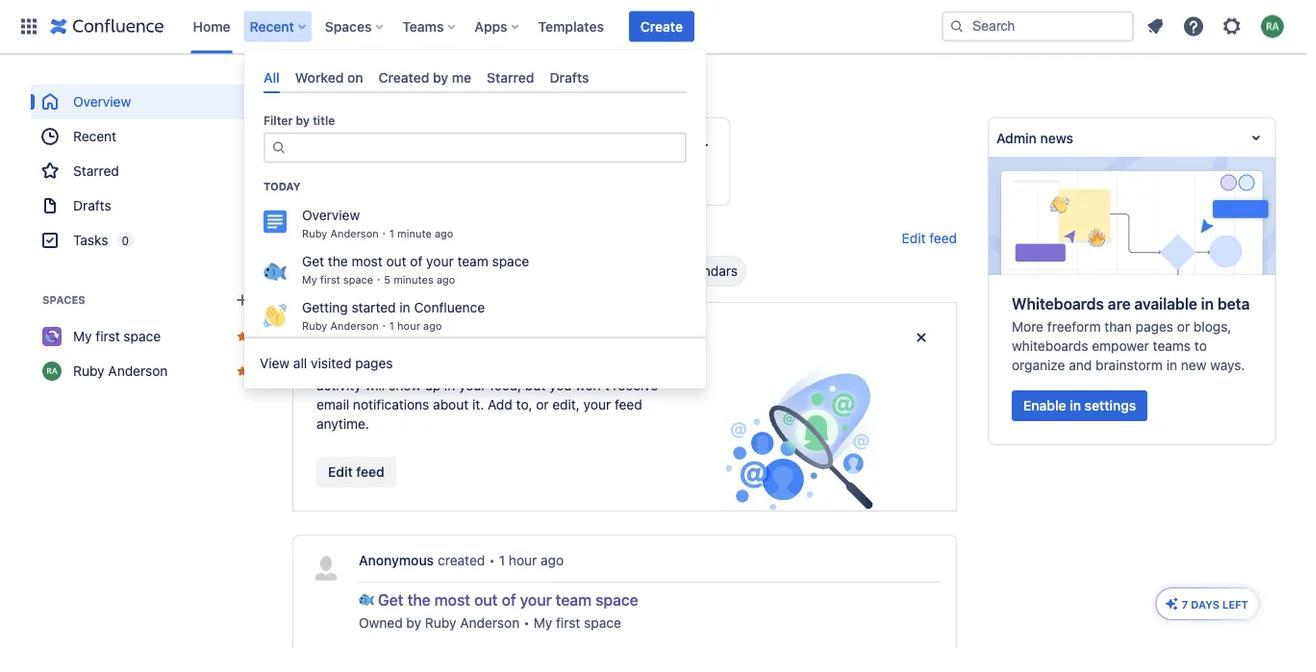 Task type: locate. For each thing, give the bounding box(es) containing it.
out up 5 at top
[[386, 254, 406, 269]]

and down whiteboards
[[1069, 357, 1092, 373]]

1 up get the most out of your team space
[[499, 553, 505, 568]]

hour up get the most out of your team space link
[[509, 553, 537, 568]]

0 vertical spatial up
[[323, 87, 339, 100]]

hour inside today element
[[397, 320, 420, 332]]

0 vertical spatial recent
[[250, 18, 294, 34]]

• down get the most out of your team space link
[[523, 615, 530, 631]]

getting inside 'getting started in confluence ruby anderson'
[[570, 133, 618, 149]]

most inside the get the most out of your team space my first space ・ 5 minutes ago
[[352, 254, 383, 269]]

know
[[391, 358, 423, 374]]

to
[[1194, 338, 1207, 354]]

my first space link down pick up where you left off
[[343, 149, 415, 163]]

1 horizontal spatial pages
[[1136, 319, 1173, 335]]

1 vertical spatial recent
[[73, 128, 116, 144]]

of for get the most out of your team space
[[502, 591, 516, 609]]

0 vertical spatial •
[[489, 553, 495, 568]]

team inside the get the most out of your team space my first space ・ 5 minutes ago
[[457, 254, 488, 269]]

get the most out of your team space
[[378, 591, 638, 609]]

global element
[[12, 0, 938, 53]]

1 horizontal spatial starred
[[487, 69, 534, 85]]

getting started in confluence
[[302, 300, 485, 316]]

overview inside "link"
[[73, 94, 131, 110]]

up up about
[[425, 377, 441, 393]]

7
[[1182, 598, 1188, 611]]

1 vertical spatial ruby anderson link
[[31, 354, 262, 389]]

1 vertical spatial getting
[[302, 300, 348, 316]]

most for get the most out of your team space my first space ・ 5 minutes ago
[[352, 254, 383, 269]]

drafts inside drafts link
[[73, 198, 111, 214]]

recent
[[250, 18, 294, 34], [73, 128, 116, 144]]

group
[[31, 85, 262, 258]]

and right the people
[[551, 358, 574, 374]]

1 horizontal spatial started
[[622, 133, 669, 149]]

the for get the most out of your team space my first space ・ 5 minutes ago
[[328, 254, 348, 269]]

1 vertical spatial up
[[425, 377, 441, 393]]

getting inside today element
[[302, 300, 348, 316]]

2 vertical spatial out
[[474, 591, 498, 609]]

calendars
[[675, 263, 738, 279]]

blogs,
[[1193, 319, 1231, 335]]

0 horizontal spatial get
[[302, 254, 324, 269]]

my down where
[[343, 150, 358, 162]]

0 vertical spatial drafts
[[550, 69, 589, 85]]

most inside get the most out of your team space my first space
[[394, 133, 427, 149]]

get the most out of your team space link
[[378, 591, 642, 610]]

confluence for getting started in confluence
[[414, 300, 485, 316]]

what's
[[355, 232, 402, 245]]

0 vertical spatial edit feed button
[[902, 229, 957, 248]]

activity
[[316, 377, 361, 393]]

feed
[[929, 230, 957, 246], [615, 397, 642, 413], [356, 464, 385, 480]]

edit feed for "edit feed" button to the bottom
[[328, 464, 385, 480]]

popular
[[431, 263, 478, 279]]

and
[[1069, 357, 1092, 373], [551, 358, 574, 374]]

1 horizontal spatial most
[[394, 133, 427, 149]]

you up the edit,
[[549, 377, 572, 393]]

ago right minute
[[435, 228, 453, 240]]

1 vertical spatial edit feed
[[328, 464, 385, 480]]

1 horizontal spatial edit
[[902, 230, 926, 246]]

we're
[[316, 328, 356, 347]]

started for getting started in confluence ruby anderson
[[622, 133, 669, 149]]

0 horizontal spatial most
[[352, 254, 383, 269]]

my first space link down get the most out of your team space link
[[533, 614, 621, 633]]

0 horizontal spatial or
[[536, 397, 549, 413]]

created by me
[[379, 69, 471, 85]]

0 vertical spatial ・
[[379, 228, 389, 240]]

ruby anderson
[[73, 363, 168, 379]]

1 horizontal spatial drafts
[[550, 69, 589, 85]]

left
[[1222, 598, 1248, 611]]

confluence inside 'getting started in confluence ruby anderson'
[[687, 133, 761, 149]]

in inside 'getting started in confluence ruby anderson'
[[672, 133, 684, 149]]

started inside today element
[[352, 300, 396, 316]]

your for get the most out of your team space my first space
[[472, 133, 501, 149]]

edit,
[[552, 397, 580, 413]]

feed,
[[490, 377, 521, 393]]

0 vertical spatial spaces
[[325, 18, 372, 34]]

:wave: image
[[264, 304, 287, 327]]

hour for •
[[509, 553, 537, 568]]

today element
[[244, 202, 706, 337]]

1 horizontal spatial or
[[1177, 319, 1190, 335]]

2 vertical spatial team
[[556, 591, 592, 609]]

ruby anderson link
[[570, 149, 647, 163], [31, 354, 262, 389], [425, 614, 520, 633]]

0 vertical spatial overview
[[73, 94, 131, 110]]

1 vertical spatial confluence
[[414, 300, 485, 316]]

spaces up my first space
[[42, 294, 85, 306]]

1 horizontal spatial spaces
[[325, 18, 372, 34]]

or right to,
[[536, 397, 549, 413]]

out inside the get the most out of your team space my first space ・ 5 minutes ago
[[386, 254, 406, 269]]

enable
[[1023, 398, 1066, 413]]

edit feed inside button
[[328, 464, 385, 480]]

my right :fish: icon
[[302, 274, 317, 286]]

1 horizontal spatial overview
[[302, 207, 360, 223]]

get for get the most out of your team space my first space ・ 5 minutes ago
[[302, 254, 324, 269]]

spaces up on
[[325, 18, 372, 34]]

starred down recent link
[[73, 163, 119, 179]]

0 horizontal spatial edit feed button
[[316, 457, 396, 488]]

in inside today element
[[399, 300, 410, 316]]

drafts down templates link
[[550, 69, 589, 85]]

Search field
[[942, 11, 1134, 42]]

by up 'left'
[[433, 69, 448, 85]]

of inside get the most out of your team space my first space
[[455, 133, 468, 149]]

in inside "stay in-the-know by following people and spaces. their activity will show up in your feed, but you won't receive email notifications about it. add to, or edit, your feed anytime."
[[444, 377, 455, 393]]

・ down getting started in confluence
[[379, 320, 389, 332]]

2 vertical spatial feed
[[356, 464, 385, 480]]

1 vertical spatial out
[[386, 254, 406, 269]]

2 vertical spatial my first space link
[[533, 614, 621, 633]]

2 horizontal spatial of
[[502, 591, 516, 609]]

ago right 'minutes'
[[436, 274, 455, 286]]

get for get the most out of your team space
[[378, 591, 403, 609]]

first inside the get the most out of your team space my first space ・ 5 minutes ago
[[320, 274, 340, 286]]

0 vertical spatial out
[[430, 133, 452, 149]]

most down 'left'
[[394, 133, 427, 149]]

overview up recent link
[[73, 94, 131, 110]]

your inside get the most out of your team space my first space
[[472, 133, 501, 149]]

get down discover
[[302, 254, 324, 269]]

ago inside the get the most out of your team space my first space ・ 5 minutes ago
[[436, 274, 455, 286]]

・ up getting started in confluence
[[373, 274, 384, 286]]

0 vertical spatial or
[[1177, 319, 1190, 335]]

first inside get the most out of your team space my first space
[[361, 150, 382, 162]]

1 horizontal spatial getting
[[570, 133, 618, 149]]

2 vertical spatial ruby anderson link
[[425, 614, 520, 633]]

1 vertical spatial get
[[302, 254, 324, 269]]

of down off
[[455, 133, 468, 149]]

edit for the topmost "edit feed" button
[[902, 230, 926, 246]]

started
[[622, 133, 669, 149], [352, 300, 396, 316]]

0 vertical spatial starred
[[487, 69, 534, 85]]

most down what's
[[352, 254, 383, 269]]

the down pick up where you left off
[[370, 133, 391, 149]]

started inside 'getting started in confluence ruby anderson'
[[622, 133, 669, 149]]

1 vertical spatial ・
[[373, 274, 384, 286]]

announcements
[[526, 263, 627, 279]]

1 horizontal spatial edit feed
[[902, 230, 957, 246]]

・ inside the get the most out of your team space my first space ・ 5 minutes ago
[[373, 274, 384, 286]]

days
[[1191, 598, 1219, 611]]

admin news button
[[989, 118, 1275, 157]]

1 vertical spatial or
[[536, 397, 549, 413]]

0 vertical spatial most
[[394, 133, 427, 149]]

drafts up tasks
[[73, 198, 111, 214]]

out down 'left'
[[430, 133, 452, 149]]

edit feed button
[[902, 229, 957, 248], [316, 457, 396, 488]]

visited
[[311, 356, 351, 371]]

out inside get the most out of your team space link
[[474, 591, 498, 609]]

pages up the will
[[355, 356, 393, 371]]

whiteboards are available in beta more freeform than pages or blogs, whiteboards empower teams to organize and brainstorm in new ways.
[[1012, 295, 1250, 373]]

you down the created
[[388, 87, 413, 100]]

overview for overview
[[73, 94, 131, 110]]

0 vertical spatial hour
[[397, 320, 420, 332]]

announcements button
[[495, 256, 636, 287]]

1 left minute
[[389, 228, 394, 240]]

group containing overview
[[31, 85, 262, 258]]

1 vertical spatial feed
[[615, 397, 642, 413]]

0 horizontal spatial edit
[[328, 464, 353, 480]]

1 vertical spatial most
[[352, 254, 383, 269]]

2 vertical spatial you
[[549, 377, 572, 393]]

by left title
[[296, 114, 310, 128]]

get up owned
[[378, 591, 403, 609]]

me
[[452, 69, 471, 85]]

2 vertical spatial get
[[378, 591, 403, 609]]

create
[[640, 18, 683, 34]]

2 vertical spatial most
[[434, 591, 470, 609]]

2 horizontal spatial feed
[[929, 230, 957, 246]]

available
[[1134, 295, 1197, 313]]

2 horizontal spatial team
[[556, 591, 592, 609]]

2 horizontal spatial my first space link
[[533, 614, 621, 633]]

the down anonymous
[[407, 591, 431, 609]]

space
[[540, 133, 579, 149], [385, 150, 415, 162], [492, 254, 529, 269], [343, 274, 373, 286], [124, 328, 161, 344], [596, 591, 638, 609], [584, 615, 621, 631]]

2 vertical spatial of
[[502, 591, 516, 609]]

enable in settings
[[1023, 398, 1136, 413]]

my down get the most out of your team space link
[[533, 615, 552, 631]]

edit for "edit feed" button to the bottom
[[328, 464, 353, 480]]

0 horizontal spatial edit feed
[[328, 464, 385, 480]]

than
[[1104, 319, 1132, 335]]

you up the know
[[419, 328, 444, 347]]

1 horizontal spatial feed
[[615, 397, 642, 413]]

drafts inside tab list
[[550, 69, 589, 85]]

banner
[[0, 0, 1307, 54]]

up down worked on
[[323, 87, 339, 100]]

7 days left
[[1182, 598, 1248, 611]]

spaces inside 'popup button'
[[325, 18, 372, 34]]

where
[[342, 87, 385, 100]]

1 down getting started in confluence
[[389, 320, 394, 332]]

2 horizontal spatial ruby anderson link
[[570, 149, 647, 163]]

my up ruby anderson
[[73, 328, 92, 344]]

edit feed for the topmost "edit feed" button
[[902, 230, 957, 246]]

1 hour ago button
[[499, 551, 564, 570]]

pick up where you left off
[[292, 87, 470, 100]]

out inside get the most out of your team space my first space
[[430, 133, 452, 149]]

the for get the most out of your team space my first space
[[370, 133, 391, 149]]

0 vertical spatial feed
[[929, 230, 957, 246]]

1 horizontal spatial recent
[[250, 18, 294, 34]]

the down discover
[[328, 254, 348, 269]]

of up 'minutes'
[[410, 254, 423, 269]]

:fish: image
[[264, 258, 287, 281], [359, 591, 374, 606], [359, 591, 374, 606]]

empower
[[1092, 338, 1149, 354]]

anonymous created • 1 hour ago
[[359, 553, 564, 568]]

teams
[[1153, 338, 1191, 354]]

apps
[[475, 18, 507, 34]]

calendars button
[[644, 256, 746, 287]]

of inside the get the most out of your team space my first space ・ 5 minutes ago
[[410, 254, 423, 269]]

most down anonymous created • 1 hour ago
[[434, 591, 470, 609]]

get down where
[[343, 133, 366, 149]]

tab list
[[256, 62, 694, 93]]

out up owned by ruby anderson • my first space
[[474, 591, 498, 609]]

my first space link up ruby anderson
[[31, 319, 262, 354]]

0 vertical spatial edit
[[902, 230, 926, 246]]

1 horizontal spatial up
[[425, 377, 441, 393]]

close message box image
[[910, 326, 933, 349]]

beta
[[1218, 295, 1250, 313]]

confluence for getting started in confluence ruby anderson
[[687, 133, 761, 149]]

• right created
[[489, 553, 495, 568]]

•
[[489, 553, 495, 568], [523, 615, 530, 631]]

getting
[[570, 133, 618, 149], [302, 300, 348, 316]]

:fish: image
[[264, 258, 287, 281]]

1 vertical spatial overview
[[302, 207, 360, 223]]

the for get the most out of your team space
[[407, 591, 431, 609]]

0 vertical spatial my first space link
[[343, 149, 415, 163]]

recent up all
[[250, 18, 294, 34]]

0 vertical spatial started
[[622, 133, 669, 149]]

the inside get the most out of your team space my first space
[[370, 133, 391, 149]]

overview link
[[31, 85, 262, 119]]

0 horizontal spatial hour
[[397, 320, 420, 332]]

get inside get the most out of your team space my first space
[[343, 133, 366, 149]]

0 vertical spatial confluence
[[687, 133, 761, 149]]

get inside the get the most out of your team space my first space ・ 5 minutes ago
[[302, 254, 324, 269]]

you
[[388, 87, 413, 100], [419, 328, 444, 347], [549, 377, 572, 393]]

1 horizontal spatial hour
[[509, 553, 537, 568]]

create a space image
[[231, 289, 254, 312]]

my first space link
[[343, 149, 415, 163], [31, 319, 262, 354], [533, 614, 621, 633]]

we're keeping you in the loop
[[316, 328, 520, 347]]

edit
[[902, 230, 926, 246], [328, 464, 353, 480]]

team inside get the most out of your team space my first space
[[504, 133, 537, 149]]

drafts
[[550, 69, 589, 85], [73, 198, 111, 214]]

1 vertical spatial pages
[[355, 356, 393, 371]]

hour down getting started in confluence
[[397, 320, 420, 332]]

1 horizontal spatial edit feed button
[[902, 229, 957, 248]]

by right the know
[[427, 358, 442, 374]]

2 vertical spatial 1
[[499, 553, 505, 568]]

of
[[455, 133, 468, 149], [410, 254, 423, 269], [502, 591, 516, 609]]

0 vertical spatial edit feed
[[902, 230, 957, 246]]

2 horizontal spatial out
[[474, 591, 498, 609]]

0 vertical spatial team
[[504, 133, 537, 149]]

news
[[1040, 130, 1073, 145]]

following
[[324, 263, 383, 279]]

recent down overview "link"
[[73, 128, 116, 144]]

by inside tab list
[[433, 69, 448, 85]]

overview inside overview ruby anderson ・ 1 minute ago
[[302, 207, 360, 223]]

0 horizontal spatial feed
[[356, 464, 385, 480]]

0 horizontal spatial overview
[[73, 94, 131, 110]]

worked on
[[295, 69, 363, 85]]

popular button
[[399, 256, 487, 287]]

most for get the most out of your team space my first space
[[394, 133, 427, 149]]

your for get the most out of your team space
[[520, 591, 552, 609]]

1 horizontal spatial out
[[430, 133, 452, 149]]

hour for ・
[[397, 320, 420, 332]]

of inside get the most out of your team space link
[[502, 591, 516, 609]]

1 vertical spatial 1
[[389, 320, 394, 332]]

1 vertical spatial •
[[523, 615, 530, 631]]

discover what's happening
[[292, 232, 474, 245]]

overview
[[73, 94, 131, 110], [302, 207, 360, 223]]

overview up discover
[[302, 207, 360, 223]]

2 horizontal spatial most
[[434, 591, 470, 609]]

first up ruby anderson
[[96, 328, 120, 344]]

out
[[430, 133, 452, 149], [386, 254, 406, 269], [474, 591, 498, 609]]

the-
[[364, 358, 391, 374]]

first down where
[[361, 150, 382, 162]]

1
[[389, 228, 394, 240], [389, 320, 394, 332], [499, 553, 505, 568]]

by right owned
[[406, 615, 421, 631]]

of up owned by ruby anderson • my first space
[[502, 591, 516, 609]]

starred
[[487, 69, 534, 85], [73, 163, 119, 179]]

0 vertical spatial getting
[[570, 133, 618, 149]]

filter
[[264, 114, 293, 128]]

1 horizontal spatial team
[[504, 133, 537, 149]]

0 horizontal spatial and
[[551, 358, 574, 374]]

0 horizontal spatial you
[[388, 87, 413, 100]]

confluence
[[687, 133, 761, 149], [414, 300, 485, 316]]

ruby inside 'getting started in confluence ruby anderson'
[[570, 150, 595, 162]]

all
[[264, 69, 280, 85]]

view all visited pages
[[260, 356, 393, 371]]

confluence image
[[50, 15, 164, 38], [50, 15, 164, 38]]

0 horizontal spatial team
[[457, 254, 488, 269]]

0 vertical spatial 1
[[389, 228, 394, 240]]

0 vertical spatial you
[[388, 87, 413, 100]]

first down discover
[[320, 274, 340, 286]]

out for get the most out of your team space
[[474, 591, 498, 609]]

anderson inside overview ruby anderson ・ 1 minute ago
[[330, 228, 379, 240]]

overview ruby anderson ・ 1 minute ago
[[302, 207, 453, 240]]

the up the following
[[463, 328, 486, 347]]

anderson inside ruby anderson link
[[108, 363, 168, 379]]

or up teams
[[1177, 319, 1190, 335]]

0 horizontal spatial up
[[323, 87, 339, 100]]

overview for overview ruby anderson ・ 1 minute ago
[[302, 207, 360, 223]]

getting for getting started in confluence
[[302, 300, 348, 316]]

by for ruby
[[406, 615, 421, 631]]

1 vertical spatial starred
[[73, 163, 119, 179]]

・ left minute
[[379, 228, 389, 240]]

1 horizontal spatial of
[[455, 133, 468, 149]]

starred right me
[[487, 69, 534, 85]]

my inside get the most out of your team space my first space
[[343, 150, 358, 162]]

confluence inside today element
[[414, 300, 485, 316]]

your inside the get the most out of your team space my first space ・ 5 minutes ago
[[426, 254, 454, 269]]

owned
[[359, 615, 403, 631]]

search image
[[949, 19, 965, 34]]

0 horizontal spatial starred
[[73, 163, 119, 179]]

the inside the get the most out of your team space my first space ・ 5 minutes ago
[[328, 254, 348, 269]]

pages down available
[[1136, 319, 1173, 335]]

0 horizontal spatial drafts
[[73, 198, 111, 214]]

loop
[[490, 328, 520, 347]]



Task type: vqa. For each thing, say whether or not it's contained in the screenshot.
the 4
no



Task type: describe. For each thing, give the bounding box(es) containing it.
stay in-the-know by following people and spaces. their activity will show up in your feed, but you won't receive email notifications about it. add to, or edit, your feed anytime.
[[316, 358, 661, 432]]

and inside the whiteboards are available in beta more freeform than pages or blogs, whiteboards empower teams to organize and brainstorm in new ways.
[[1069, 357, 1092, 373]]

starred inside group
[[73, 163, 119, 179]]

enable in settings link
[[1012, 390, 1148, 421]]

0 horizontal spatial my first space link
[[31, 319, 262, 354]]

tab list containing all
[[256, 62, 694, 93]]

recent link
[[31, 119, 262, 154]]

teams button
[[397, 11, 463, 42]]

following
[[446, 358, 501, 374]]

organize
[[1012, 357, 1065, 373]]

banner containing home
[[0, 0, 1307, 54]]

spaces button
[[319, 11, 391, 42]]

5
[[384, 274, 390, 286]]

worked
[[295, 69, 344, 85]]

team for get the most out of your team space
[[556, 591, 592, 609]]

2 vertical spatial ・
[[379, 320, 389, 332]]

getting started in confluence ruby anderson
[[570, 133, 761, 162]]

new
[[1181, 357, 1206, 373]]

ago up get the most out of your team space link
[[541, 553, 564, 568]]

spaces.
[[577, 358, 625, 374]]

receive
[[613, 377, 658, 393]]

drafts link
[[31, 189, 262, 223]]

premium icon image
[[1164, 596, 1180, 612]]

about
[[433, 397, 469, 413]]

minute
[[397, 228, 432, 240]]

1 inside overview ruby anderson ・ 1 minute ago
[[389, 228, 394, 240]]

recent button
[[244, 11, 313, 42]]

all
[[293, 356, 307, 371]]

team for get the most out of your team space my first space ・ 5 minutes ago
[[457, 254, 488, 269]]

Filter by title text field
[[292, 134, 673, 161]]

owned by ruby anderson • my first space
[[359, 615, 621, 631]]

team for get the most out of your team space my first space
[[504, 133, 537, 149]]

created
[[379, 69, 429, 85]]

anonymous
[[359, 553, 434, 568]]

of for get the most out of your team space my first space ・ 5 minutes ago
[[410, 254, 423, 269]]

won't
[[575, 377, 609, 393]]

or inside the whiteboards are available in beta more freeform than pages or blogs, whiteboards empower teams to organize and brainstorm in new ways.
[[1177, 319, 1190, 335]]

apps button
[[469, 11, 527, 42]]

will
[[365, 377, 385, 393]]

ruby anderson ・ 1 hour ago
[[302, 320, 442, 332]]

off
[[447, 87, 470, 100]]

tasks
[[73, 232, 108, 248]]

・ inside overview ruby anderson ・ 1 minute ago
[[379, 228, 389, 240]]

my first space
[[73, 328, 161, 344]]

most for get the most out of your team space
[[434, 591, 470, 609]]

my inside the get the most out of your team space my first space ・ 5 minutes ago
[[302, 274, 317, 286]]

0 horizontal spatial recent
[[73, 128, 116, 144]]

it.
[[472, 397, 484, 413]]

show
[[389, 377, 421, 393]]

unstar this space image
[[235, 329, 250, 344]]

appswitcher icon image
[[17, 15, 40, 38]]

1 horizontal spatial you
[[419, 328, 444, 347]]

feed inside "stay in-the-know by following people and spaces. their activity will show up in your feed, but you won't receive email notifications about it. add to, or edit, your feed anytime."
[[615, 397, 642, 413]]

by inside "stay in-the-know by following people and spaces. their activity will show up in your feed, but you won't receive email notifications about it. add to, or edit, your feed anytime."
[[427, 358, 442, 374]]

of for get the most out of your team space my first space
[[455, 133, 468, 149]]

to,
[[516, 397, 532, 413]]

following button
[[292, 256, 391, 287]]

keeping
[[360, 328, 415, 347]]

notifications
[[353, 397, 429, 413]]

1 for created
[[499, 553, 505, 568]]

admin
[[996, 130, 1037, 145]]

more
[[1012, 319, 1044, 335]]

home link
[[187, 11, 236, 42]]

recent inside dropdown button
[[250, 18, 294, 34]]

home
[[193, 18, 230, 34]]

ways.
[[1210, 357, 1245, 373]]

started for getting started in confluence
[[352, 300, 396, 316]]

out for get the most out of your team space my first space
[[430, 133, 452, 149]]

admin news
[[996, 130, 1073, 145]]

unstar this space image
[[235, 364, 250, 379]]

stay
[[316, 358, 344, 374]]

0 vertical spatial ruby anderson link
[[570, 149, 647, 163]]

7 days left button
[[1157, 589, 1258, 619]]

by for me
[[433, 69, 448, 85]]

whiteboards
[[1012, 338, 1088, 354]]

:wave: image
[[264, 304, 287, 327]]

freeform
[[1047, 319, 1101, 335]]

settings icon image
[[1220, 15, 1244, 38]]

view
[[260, 356, 290, 371]]

their
[[629, 358, 661, 374]]

and inside "stay in-the-know by following people and spaces. their activity will show up in your feed, but you won't receive email notifications about it. add to, or edit, your feed anytime."
[[551, 358, 574, 374]]

1 for anderson
[[389, 320, 394, 332]]

happening
[[405, 232, 474, 245]]

or inside "stay in-the-know by following people and spaces. their activity will show up in your feed, but you won't receive email notifications about it. add to, or edit, your feed anytime."
[[536, 397, 549, 413]]

pick
[[292, 87, 320, 100]]

created
[[438, 553, 485, 568]]

ago inside overview ruby anderson ・ 1 minute ago
[[435, 228, 453, 240]]

create link
[[629, 11, 694, 42]]

1 horizontal spatial my first space link
[[343, 149, 415, 163]]

left
[[416, 87, 444, 100]]

get for get the most out of your team space my first space
[[343, 133, 366, 149]]

filter by title
[[264, 114, 335, 128]]

pages inside the whiteboards are available in beta more freeform than pages or blogs, whiteboards empower teams to organize and brainstorm in new ways.
[[1136, 319, 1173, 335]]

1 horizontal spatial ruby anderson link
[[425, 614, 520, 633]]

you inside "stay in-the-know by following people and spaces. their activity will show up in your feed, but you won't receive email notifications about it. add to, or edit, your feed anytime."
[[549, 377, 572, 393]]

whiteboards
[[1012, 295, 1104, 313]]

by for title
[[296, 114, 310, 128]]

title
[[313, 114, 335, 128]]

anytime.
[[316, 416, 369, 432]]

0 horizontal spatial pages
[[355, 356, 393, 371]]

1 vertical spatial spaces
[[42, 294, 85, 306]]

your for get the most out of your team space my first space ・ 5 minutes ago
[[426, 254, 454, 269]]

help icon image
[[1182, 15, 1205, 38]]

ago down getting started in confluence
[[423, 320, 442, 332]]

getting for getting started in confluence ruby anderson
[[570, 133, 618, 149]]

ruby inside overview ruby anderson ・ 1 minute ago
[[302, 228, 327, 240]]

1 vertical spatial edit feed button
[[316, 457, 396, 488]]

anonymous image
[[311, 553, 341, 584]]

discover
[[292, 232, 352, 245]]

anderson inside 'getting started in confluence ruby anderson'
[[598, 150, 647, 162]]

out for get the most out of your team space my first space ・ 5 minutes ago
[[386, 254, 406, 269]]

notification icon image
[[1144, 15, 1167, 38]]

people
[[505, 358, 547, 374]]

first down get the most out of your team space link
[[556, 615, 580, 631]]

email
[[316, 397, 349, 413]]

0 horizontal spatial ruby anderson link
[[31, 354, 262, 389]]

but
[[525, 377, 546, 393]]

view all visited pages link
[[244, 344, 706, 383]]

up inside "stay in-the-know by following people and spaces. their activity will show up in your feed, but you won't receive email notifications about it. add to, or edit, your feed anytime."
[[425, 377, 441, 393]]

get the most out of your team space my first space
[[343, 133, 579, 162]]

your profile and preferences image
[[1261, 15, 1284, 38]]

starred inside tab list
[[487, 69, 534, 85]]



